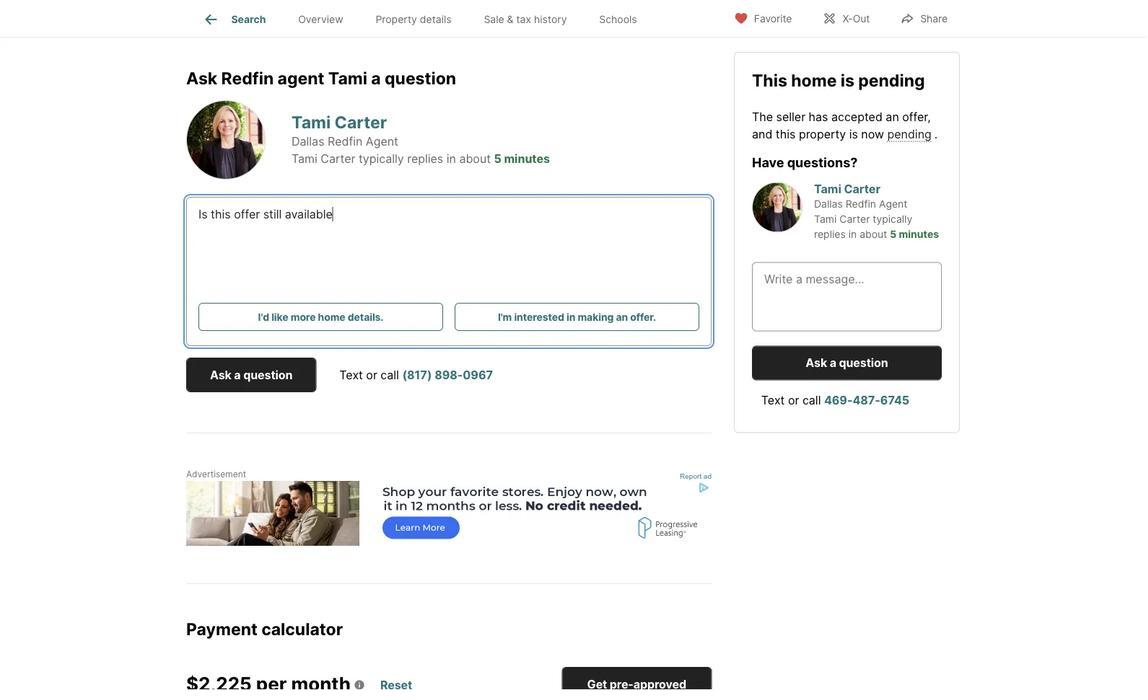 Task type: describe. For each thing, give the bounding box(es) containing it.
carter for tami carter typically replies in about
[[840, 213, 870, 225]]

x-out button
[[810, 3, 882, 33]]

sale
[[484, 13, 504, 25]]

ad
[[704, 472, 712, 480]]

typically inside tami carter dallas redfin agent tami carter typically replies in about 5 minutes
[[359, 152, 404, 166]]

payment
[[186, 619, 258, 639]]

6745
[[880, 394, 909, 408]]

call for ask redfin agent tami a question
[[381, 368, 399, 382]]

agent for have questions?
[[879, 198, 908, 210]]

ask redfin agent tami a question
[[186, 68, 456, 88]]

469-
[[824, 394, 853, 408]]

making
[[578, 311, 614, 323]]

offer,
[[902, 110, 931, 124]]

advertisement
[[186, 469, 246, 480]]

tami carter dallas redfin agent
[[814, 182, 908, 210]]

this
[[776, 127, 796, 141]]

now
[[861, 127, 884, 141]]

487-
[[853, 394, 880, 408]]

the
[[752, 110, 773, 124]]

pending link
[[887, 127, 932, 141]]

dallas for questions?
[[814, 198, 843, 210]]

i'm interested in making an offer. button
[[455, 303, 699, 331]]

ask a question button for questions?
[[752, 346, 942, 381]]

text for redfin
[[339, 368, 363, 382]]

this
[[752, 70, 787, 90]]

replies inside tami carter typically replies in about
[[814, 228, 846, 241]]

questions?
[[787, 154, 858, 170]]

sale & tax history tab
[[468, 2, 583, 37]]

tami carter dallas redfin agent tami carter typically replies in about 5 minutes
[[292, 112, 550, 166]]

x-out
[[843, 13, 870, 25]]

i'd like more home details.
[[258, 311, 384, 323]]

question for ask redfin agent tami a question
[[243, 368, 293, 382]]

i'm interested in making an offer.
[[498, 311, 656, 323]]

a for ask redfin agent tami a question
[[234, 368, 241, 382]]

dallas redfin agenttami carter image for redfin
[[186, 100, 266, 180]]

about inside tami carter typically replies in about
[[860, 228, 887, 241]]

0 vertical spatial is
[[841, 70, 854, 90]]

more
[[291, 311, 316, 323]]

overview tab
[[282, 2, 359, 37]]

share
[[920, 13, 948, 25]]

and
[[752, 127, 772, 141]]

report
[[680, 472, 702, 480]]

share button
[[888, 3, 960, 33]]

Write a message... text field
[[764, 271, 930, 323]]

1 vertical spatial pending
[[887, 127, 932, 141]]

0 vertical spatial home
[[791, 70, 837, 90]]

0 vertical spatial pending
[[858, 70, 925, 90]]

1 vertical spatial minutes
[[899, 228, 939, 241]]

search
[[231, 13, 266, 25]]

0967
[[463, 368, 493, 382]]

redfin for have
[[846, 198, 876, 210]]

dallas for redfin
[[292, 134, 324, 148]]

or for have questions?
[[788, 394, 799, 408]]

tab list containing search
[[186, 0, 665, 37]]

tami for tami carter dallas redfin agent
[[814, 182, 841, 196]]

home inside the i'd like more home details. button
[[318, 311, 345, 323]]

history
[[534, 13, 567, 25]]

1 horizontal spatial 5
[[890, 228, 897, 241]]

interested
[[514, 311, 564, 323]]

favorite button
[[722, 3, 804, 33]]

a for have questions?
[[830, 356, 836, 370]]

in inside tami carter dallas redfin agent tami carter typically replies in about 5 minutes
[[447, 152, 456, 166]]

minutes inside tami carter dallas redfin agent tami carter typically replies in about 5 minutes
[[504, 152, 550, 166]]

text or call (817) 898-0967
[[339, 368, 493, 382]]

typically inside tami carter typically replies in about
[[873, 213, 912, 225]]

report ad button
[[680, 472, 712, 483]]



Task type: locate. For each thing, give the bounding box(es) containing it.
tami carter link for questions?
[[814, 182, 880, 196]]

1 vertical spatial or
[[788, 394, 799, 408]]

tami carter typically replies in about
[[814, 213, 912, 241]]

ask
[[186, 68, 217, 88], [806, 356, 827, 370], [210, 368, 231, 382]]

carter for tami carter dallas redfin agent tami carter typically replies in about 5 minutes
[[335, 112, 387, 132]]

0 horizontal spatial question
[[243, 368, 293, 382]]

0 horizontal spatial replies
[[407, 152, 443, 166]]

text
[[339, 368, 363, 382], [761, 394, 785, 408]]

0 horizontal spatial tami carter link
[[292, 112, 387, 132]]

call for have questions?
[[802, 394, 821, 408]]

0 horizontal spatial 5
[[494, 152, 501, 166]]

5 minutes
[[890, 228, 939, 241]]

an for making
[[616, 311, 628, 323]]

details
[[420, 13, 452, 25]]

0 horizontal spatial ask a question
[[210, 368, 293, 382]]

ask a question button
[[752, 346, 942, 381], [186, 358, 316, 392]]

search link
[[202, 11, 266, 28]]

redfin for ask
[[328, 134, 363, 148]]

schools tab
[[583, 2, 653, 37]]

replies inside tami carter dallas redfin agent tami carter typically replies in about 5 minutes
[[407, 152, 443, 166]]

text or call 469-487-6745
[[761, 394, 909, 408]]

text down details.
[[339, 368, 363, 382]]

in
[[447, 152, 456, 166], [849, 228, 857, 241], [567, 311, 575, 323]]

2 vertical spatial redfin
[[846, 198, 876, 210]]

tami
[[328, 68, 367, 88], [292, 112, 331, 132], [292, 152, 317, 166], [814, 182, 841, 196], [814, 213, 837, 225]]

i'd like more home details. button
[[198, 303, 443, 331]]

an for accepted
[[886, 110, 899, 124]]

1 horizontal spatial call
[[802, 394, 821, 408]]

1 vertical spatial 5
[[890, 228, 897, 241]]

has
[[809, 110, 828, 124]]

carter inside tami carter typically replies in about
[[840, 213, 870, 225]]

dallas inside tami carter dallas redfin agent tami carter typically replies in about 5 minutes
[[292, 134, 324, 148]]

Write a message... text field
[[198, 206, 699, 257]]

replies
[[407, 152, 443, 166], [814, 228, 846, 241]]

dallas redfin agenttami carter image
[[186, 100, 266, 180], [752, 182, 803, 233]]

1 vertical spatial dallas redfin agenttami carter image
[[752, 182, 803, 233]]

i'm
[[498, 311, 512, 323]]

ask a question up 469-
[[806, 356, 888, 370]]

0 vertical spatial dallas redfin agenttami carter image
[[186, 100, 266, 180]]

pending
[[858, 70, 925, 90], [887, 127, 932, 141]]

1 vertical spatial typically
[[873, 213, 912, 225]]

home up has
[[791, 70, 837, 90]]

1 horizontal spatial minutes
[[899, 228, 939, 241]]

1 horizontal spatial tami carter link
[[814, 182, 880, 196]]

tami for tami carter dallas redfin agent tami carter typically replies in about 5 minutes
[[292, 112, 331, 132]]

1 horizontal spatial home
[[791, 70, 837, 90]]

an left offer.
[[616, 311, 628, 323]]

0 vertical spatial text
[[339, 368, 363, 382]]

question
[[385, 68, 456, 88], [839, 356, 888, 370], [243, 368, 293, 382]]

question up 487-
[[839, 356, 888, 370]]

1 horizontal spatial ask a question
[[806, 356, 888, 370]]

1 horizontal spatial ask a question button
[[752, 346, 942, 381]]

typically
[[359, 152, 404, 166], [873, 213, 912, 225]]

question down i'd
[[243, 368, 293, 382]]

or
[[366, 368, 377, 382], [788, 394, 799, 408]]

0 horizontal spatial minutes
[[504, 152, 550, 166]]

2 horizontal spatial redfin
[[846, 198, 876, 210]]

tami inside tami carter typically replies in about
[[814, 213, 837, 225]]

1 vertical spatial agent
[[879, 198, 908, 210]]

0 horizontal spatial dallas redfin agenttami carter image
[[186, 100, 266, 180]]

1 horizontal spatial about
[[860, 228, 887, 241]]

0 horizontal spatial text
[[339, 368, 363, 382]]

like
[[271, 311, 288, 323]]

(817)
[[402, 368, 432, 382]]

0 horizontal spatial or
[[366, 368, 377, 382]]

home right more on the left
[[318, 311, 345, 323]]

ask for ask redfin agent tami a question
[[210, 368, 231, 382]]

2 horizontal spatial question
[[839, 356, 888, 370]]

dallas redfin agenttami carter image for questions?
[[752, 182, 803, 233]]

agent inside tami carter dallas redfin agent tami carter typically replies in about 5 minutes
[[366, 134, 398, 148]]

the seller has accepted an offer, and this property is now
[[752, 110, 931, 141]]

0 vertical spatial redfin
[[221, 68, 274, 88]]

favorite
[[754, 13, 792, 25]]

or for ask redfin agent tami a question
[[366, 368, 377, 382]]

0 horizontal spatial an
[[616, 311, 628, 323]]

an left offer,
[[886, 110, 899, 124]]

about
[[459, 152, 491, 166], [860, 228, 887, 241]]

0 horizontal spatial redfin
[[221, 68, 274, 88]]

offer.
[[630, 311, 656, 323]]

0 horizontal spatial a
[[234, 368, 241, 382]]

1 horizontal spatial a
[[371, 68, 381, 88]]

redfin up tami carter typically replies in about
[[846, 198, 876, 210]]

sale & tax history
[[484, 13, 567, 25]]

in inside button
[[567, 311, 575, 323]]

property details tab
[[359, 2, 468, 37]]

agent
[[278, 68, 324, 88]]

question down property details tab
[[385, 68, 456, 88]]

carter inside tami carter dallas redfin agent
[[844, 182, 880, 196]]

tab list
[[186, 0, 665, 37]]

home
[[791, 70, 837, 90], [318, 311, 345, 323]]

property
[[799, 127, 846, 141]]

text for questions?
[[761, 394, 785, 408]]

dallas up tami carter typically replies in about
[[814, 198, 843, 210]]

1 horizontal spatial dallas redfin agenttami carter image
[[752, 182, 803, 233]]

1 vertical spatial redfin
[[328, 134, 363, 148]]

1 horizontal spatial agent
[[879, 198, 908, 210]]

calculator
[[261, 619, 343, 639]]

tami carter link down the questions?
[[814, 182, 880, 196]]

898-
[[435, 368, 463, 382]]

ask a question down i'd
[[210, 368, 293, 382]]

0 vertical spatial about
[[459, 152, 491, 166]]

1 horizontal spatial or
[[788, 394, 799, 408]]

1 vertical spatial text
[[761, 394, 785, 408]]

tami carter link
[[292, 112, 387, 132], [814, 182, 880, 196]]

tami carter link down ask redfin agent tami a question
[[292, 112, 387, 132]]

0 vertical spatial call
[[381, 368, 399, 382]]

agent
[[366, 134, 398, 148], [879, 198, 908, 210]]

469-487-6745 link
[[824, 394, 909, 408]]

0 horizontal spatial dallas
[[292, 134, 324, 148]]

redfin inside tami carter dallas redfin agent
[[846, 198, 876, 210]]

overview
[[298, 13, 343, 25]]

0 vertical spatial dallas
[[292, 134, 324, 148]]

0 vertical spatial an
[[886, 110, 899, 124]]

have
[[752, 154, 784, 170]]

call
[[381, 368, 399, 382], [802, 394, 821, 408]]

out
[[853, 13, 870, 25]]

ask for have questions?
[[806, 356, 827, 370]]

is up accepted
[[841, 70, 854, 90]]

1 horizontal spatial in
[[567, 311, 575, 323]]

0 vertical spatial 5
[[494, 152, 501, 166]]

1 vertical spatial is
[[849, 127, 858, 141]]

1 vertical spatial replies
[[814, 228, 846, 241]]

or left "(817)"
[[366, 368, 377, 382]]

ask a question button up 469-
[[752, 346, 942, 381]]

tami carter link for redfin
[[292, 112, 387, 132]]

pending .
[[887, 127, 938, 141]]

seller
[[776, 110, 806, 124]]

1 horizontal spatial typically
[[873, 213, 912, 225]]

0 vertical spatial typically
[[359, 152, 404, 166]]

question for have questions?
[[839, 356, 888, 370]]

report ad
[[680, 472, 712, 480]]

2 horizontal spatial in
[[849, 228, 857, 241]]

x-
[[843, 13, 853, 25]]

1 horizontal spatial question
[[385, 68, 456, 88]]

property details
[[376, 13, 452, 25]]

ask a question for questions?
[[806, 356, 888, 370]]

1 vertical spatial tami carter link
[[814, 182, 880, 196]]

0 vertical spatial or
[[366, 368, 377, 382]]

is inside the seller has accepted an offer, and this property is now
[[849, 127, 858, 141]]

2 vertical spatial in
[[567, 311, 575, 323]]

1 vertical spatial an
[[616, 311, 628, 323]]

text left 469-
[[761, 394, 785, 408]]

redfin
[[221, 68, 274, 88], [328, 134, 363, 148], [846, 198, 876, 210]]

is
[[841, 70, 854, 90], [849, 127, 858, 141]]

1 vertical spatial home
[[318, 311, 345, 323]]

ask a question
[[806, 356, 888, 370], [210, 368, 293, 382]]

accepted
[[831, 110, 883, 124]]

0 vertical spatial tami carter link
[[292, 112, 387, 132]]

1 vertical spatial in
[[849, 228, 857, 241]]

0 horizontal spatial about
[[459, 152, 491, 166]]

in inside tami carter typically replies in about
[[849, 228, 857, 241]]

.
[[934, 127, 938, 141]]

redfin left agent
[[221, 68, 274, 88]]

carter for tami carter dallas redfin agent
[[844, 182, 880, 196]]

agent inside tami carter dallas redfin agent
[[879, 198, 908, 210]]

carter
[[335, 112, 387, 132], [321, 152, 355, 166], [844, 182, 880, 196], [840, 213, 870, 225]]

dallas down agent
[[292, 134, 324, 148]]

redfin inside tami carter dallas redfin agent tami carter typically replies in about 5 minutes
[[328, 134, 363, 148]]

ask a question for redfin
[[210, 368, 293, 382]]

1 horizontal spatial dallas
[[814, 198, 843, 210]]

0 vertical spatial minutes
[[504, 152, 550, 166]]

5 inside tami carter dallas redfin agent tami carter typically replies in about 5 minutes
[[494, 152, 501, 166]]

0 horizontal spatial home
[[318, 311, 345, 323]]

pending up offer,
[[858, 70, 925, 90]]

dallas inside tami carter dallas redfin agent
[[814, 198, 843, 210]]

or left 469-
[[788, 394, 799, 408]]

is down accepted
[[849, 127, 858, 141]]

0 horizontal spatial ask a question button
[[186, 358, 316, 392]]

1 vertical spatial call
[[802, 394, 821, 408]]

1 vertical spatial dallas
[[814, 198, 843, 210]]

0 horizontal spatial call
[[381, 368, 399, 382]]

1 horizontal spatial redfin
[[328, 134, 363, 148]]

(817) 898-0967 link
[[402, 368, 493, 382]]

1 horizontal spatial an
[[886, 110, 899, 124]]

1 horizontal spatial replies
[[814, 228, 846, 241]]

payment calculator
[[186, 619, 343, 639]]

&
[[507, 13, 514, 25]]

5
[[494, 152, 501, 166], [890, 228, 897, 241]]

call left 469-
[[802, 394, 821, 408]]

ask a question button for redfin
[[186, 358, 316, 392]]

minutes
[[504, 152, 550, 166], [899, 228, 939, 241]]

tax
[[516, 13, 531, 25]]

this home is pending
[[752, 70, 925, 90]]

1 vertical spatial about
[[860, 228, 887, 241]]

an inside i'm interested in making an offer. button
[[616, 311, 628, 323]]

about inside tami carter dallas redfin agent tami carter typically replies in about 5 minutes
[[459, 152, 491, 166]]

redfin down ask redfin agent tami a question
[[328, 134, 363, 148]]

ask a question button down i'd
[[186, 358, 316, 392]]

pending down offer,
[[887, 127, 932, 141]]

details.
[[348, 311, 384, 323]]

property
[[376, 13, 417, 25]]

0 horizontal spatial in
[[447, 152, 456, 166]]

schools
[[599, 13, 637, 25]]

0 vertical spatial agent
[[366, 134, 398, 148]]

have questions?
[[752, 154, 858, 170]]

call left "(817)"
[[381, 368, 399, 382]]

an
[[886, 110, 899, 124], [616, 311, 628, 323]]

tami inside tami carter dallas redfin agent
[[814, 182, 841, 196]]

ad region
[[186, 481, 712, 546]]

2 horizontal spatial a
[[830, 356, 836, 370]]

0 horizontal spatial typically
[[359, 152, 404, 166]]

an inside the seller has accepted an offer, and this property is now
[[886, 110, 899, 124]]

0 vertical spatial in
[[447, 152, 456, 166]]

dallas
[[292, 134, 324, 148], [814, 198, 843, 210]]

0 horizontal spatial agent
[[366, 134, 398, 148]]

0 vertical spatial replies
[[407, 152, 443, 166]]

1 horizontal spatial text
[[761, 394, 785, 408]]

a
[[371, 68, 381, 88], [830, 356, 836, 370], [234, 368, 241, 382]]

agent for ask redfin agent tami a question
[[366, 134, 398, 148]]

tami for tami carter typically replies in about
[[814, 213, 837, 225]]

i'd
[[258, 311, 269, 323]]



Task type: vqa. For each thing, say whether or not it's contained in the screenshot.
Redfin the Ask a question button
yes



